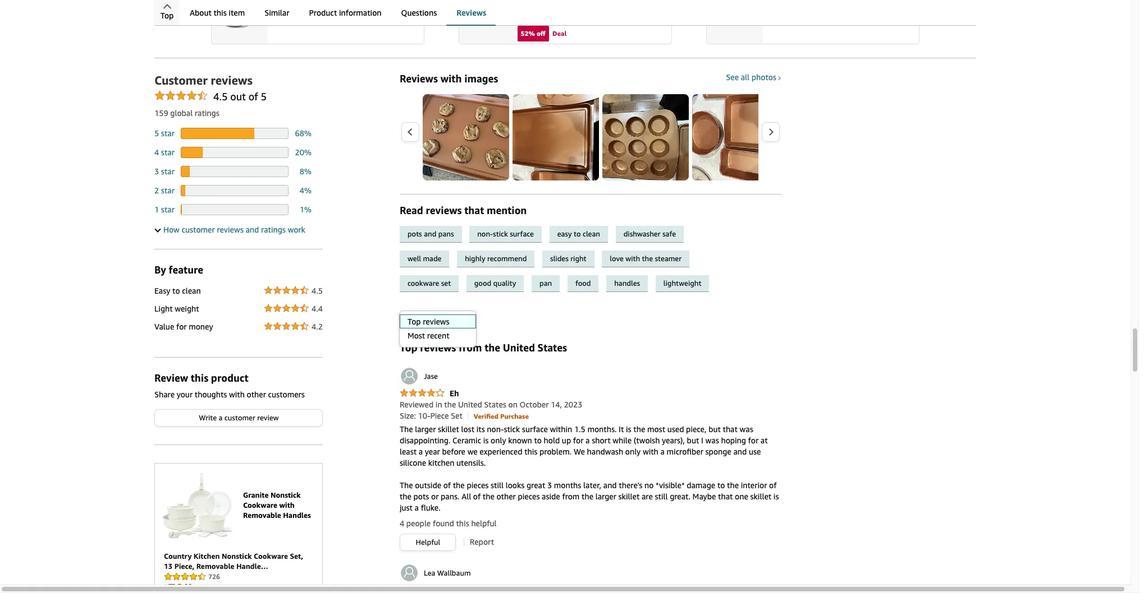 Task type: describe. For each thing, give the bounding box(es) containing it.
there's
[[619, 481, 642, 491]]

0 vertical spatial stick
[[493, 230, 508, 239]]

at
[[761, 436, 768, 446]]

outside
[[415, 481, 441, 491]]

known
[[508, 436, 532, 446]]

pots inside the outside of the pieces still looks great 3 months later, and there's no *visible* damage to the interior of the pots or pans. all of the other pieces aside from the larger skillet are still great. maybe that one skillet is just a fluke.
[[414, 492, 429, 502]]

item
[[229, 8, 245, 17]]

a inside the outside of the pieces still looks great 3 months later, and there's no *visible* damage to the interior of the pots or pans. all of the other pieces aside from the larger skillet are still great. maybe that one skillet is just a fluke.
[[415, 503, 419, 513]]

with left images
[[441, 73, 462, 85]]

the right all on the bottom of the page
[[483, 492, 494, 502]]

your
[[177, 390, 193, 400]]

2 99 from the left
[[535, 11, 546, 23]]

of up pans.
[[443, 481, 451, 491]]

0 horizontal spatial for
[[176, 322, 187, 332]]

cookware set link
[[400, 276, 466, 293]]

the for the outside of the pieces still looks great 3 months later, and there's no *visible* damage to the interior of the pots or pans. all of the other pieces aside from the larger skillet are still great. maybe that one skillet is just a fluke.
[[400, 481, 413, 491]]

8%
[[300, 167, 312, 176]]

love
[[610, 254, 624, 263]]

work
[[288, 225, 305, 235]]

1 horizontal spatial united
[[503, 342, 535, 354]]

light weight
[[154, 304, 199, 314]]

looks
[[506, 481, 525, 491]]

used
[[667, 425, 684, 434]]

1 horizontal spatial only
[[625, 447, 641, 457]]

interior
[[741, 481, 767, 491]]

star for 1 star
[[161, 205, 175, 215]]

with inside review this product share your thoughts with other customers
[[229, 390, 245, 400]]

while
[[613, 436, 632, 446]]

steamer
[[655, 254, 682, 263]]

0 vertical spatial non-
[[477, 230, 493, 239]]

year
[[425, 447, 440, 457]]

review
[[154, 372, 188, 385]]

top reviews element
[[154, 58, 1139, 594]]

helpful
[[416, 538, 440, 547]]

2023
[[564, 400, 582, 410]]

clean for easy to clean
[[583, 230, 600, 239]]

0 vertical spatial that
[[464, 205, 484, 217]]

write
[[199, 414, 217, 423]]

the inside "the larger skillet lost its non-stick surface within 1.5 months. it is the most used piece, but that was disappointing. ceramic is only known to hold up for a short while (twoish years), but i was hoping for at least a year before we experienced this problem. we handwash only with a microfiber sponge and use silicone kitchen utensils."
[[633, 425, 645, 434]]

how customer reviews and ratings work
[[163, 225, 305, 235]]

microfiber
[[667, 447, 703, 457]]

2 horizontal spatial skillet
[[750, 492, 771, 502]]

review this product share your thoughts with other customers
[[154, 372, 305, 400]]

october
[[520, 400, 549, 410]]

one
[[735, 492, 748, 502]]

that inside "the larger skillet lost its non-stick surface within 1.5 months. it is the most used piece, but that was disappointing. ceramic is only known to hold up for a short while (twoish years), but i was hoping for at least a year before we experienced this problem. we handwash only with a microfiber sponge and use silicone kitchen utensils."
[[723, 425, 738, 434]]

0 vertical spatial was
[[740, 425, 753, 434]]

next image
[[768, 128, 774, 136]]

top for top reviews from the united states
[[400, 342, 417, 354]]

just
[[400, 503, 413, 513]]

list box containing top reviews
[[399, 315, 476, 343]]

lightweight link
[[656, 276, 715, 293]]

52% off
[[521, 29, 546, 38]]

star for 4 star
[[161, 148, 175, 157]]

progress bar for 5 star
[[181, 128, 289, 139]]

non-stick surface
[[477, 230, 534, 239]]

1 vertical spatial pieces
[[518, 492, 540, 502]]

months
[[554, 481, 581, 491]]

this inside "the larger skillet lost its non-stick surface within 1.5 months. it is the most used piece, but that was disappointing. ceramic is only known to hold up for a short while (twoish years), but i was hoping for at least a year before we experienced this problem. we handwash only with a microfiber sponge and use silicone kitchen utensils."
[[524, 447, 538, 457]]

1 horizontal spatial for
[[573, 436, 584, 446]]

1%
[[300, 205, 312, 215]]

a left short
[[586, 436, 590, 446]]

1 vertical spatial customer
[[224, 414, 255, 423]]

good
[[474, 279, 491, 288]]

eh
[[450, 389, 459, 398]]

report link
[[470, 538, 494, 547]]

weight
[[175, 304, 199, 314]]

0 horizontal spatial 5
[[154, 129, 159, 138]]

the larger skillet lost its non-stick surface within 1.5 months. it is the most used piece, but that was disappointing. ceramic is only known to hold up for a short while (twoish years), but i was hoping for at least a year before we experienced this problem. we handwash only with a microfiber sponge and use silicone kitchen utensils.
[[400, 425, 768, 468]]

images
[[464, 73, 498, 85]]

easy to clean
[[154, 286, 201, 296]]

by
[[154, 264, 166, 276]]

3 star
[[154, 167, 175, 176]]

and inside "the larger skillet lost its non-stick surface within 1.5 months. it is the most used piece, but that was disappointing. ceramic is only known to hold up for a short while (twoish years), but i was hoping for at least a year before we experienced this problem. we handwash only with a microfiber sponge and use silicone kitchen utensils."
[[733, 447, 747, 457]]

about
[[190, 8, 212, 17]]

the outside of the pieces still looks great 3 months later, and there's no *visible* damage to the interior of the pots or pans. all of the other pieces aside from the larger skillet are still great. maybe that one skillet is just a fluke.
[[400, 481, 779, 513]]

5 star link
[[154, 129, 175, 138]]

all
[[741, 73, 750, 82]]

20% link
[[295, 148, 312, 157]]

and inside pots and pans link
[[424, 230, 436, 239]]

reviews for reviews with images
[[400, 73, 438, 85]]

0 horizontal spatial united
[[458, 400, 482, 410]]

global
[[170, 109, 193, 118]]

2 horizontal spatial for
[[748, 436, 759, 446]]

$395.00
[[322, 14, 348, 23]]

hold
[[544, 436, 560, 446]]

lea wallbaum
[[424, 569, 471, 578]]

damage
[[687, 481, 715, 491]]

pans.
[[441, 492, 460, 502]]

99 . 99 list:
[[521, 11, 561, 23]]

set
[[441, 279, 451, 288]]

customer inside dropdown button
[[182, 225, 215, 235]]

the up the just
[[400, 492, 411, 502]]

0 vertical spatial from
[[459, 342, 482, 354]]

0 vertical spatial 5
[[261, 91, 267, 103]]

and inside the outside of the pieces still looks great 3 months later, and there's no *visible* damage to the interior of the pots or pans. all of the other pieces aside from the larger skillet are still great. maybe that one skillet is just a fluke.
[[603, 481, 617, 491]]

progress bar for 3 star
[[181, 166, 289, 178]]

the for the larger skillet lost its non-stick surface within 1.5 months. it is the most used piece, but that was disappointing. ceramic is only known to hold up for a short while (twoish years), but i was hoping for at least a year before we experienced this problem. we handwash only with a microfiber sponge and use silicone kitchen utensils.
[[400, 425, 413, 434]]

3 inside the outside of the pieces still looks great 3 months later, and there's no *visible* damage to the interior of the pots or pans. all of the other pieces aside from the larger skillet are still great. maybe that one skillet is just a fluke.
[[547, 481, 552, 491]]

slides right
[[550, 254, 586, 263]]

well
[[408, 254, 421, 263]]

1.5
[[574, 425, 585, 434]]

other inside review this product share your thoughts with other customers
[[247, 390, 266, 400]]

made
[[423, 254, 442, 263]]

*visible*
[[656, 481, 685, 491]]

dishwasher safe link
[[616, 226, 689, 243]]

recommend
[[487, 254, 527, 263]]

reviews for top reviews from the united states
[[420, 342, 456, 354]]

review
[[257, 414, 279, 423]]

highly
[[465, 254, 485, 263]]

handles link
[[606, 276, 656, 293]]

jase link
[[400, 367, 438, 386]]

0 horizontal spatial but
[[687, 436, 699, 446]]

customer
[[154, 74, 208, 88]]

progress bar for 2 star
[[181, 185, 289, 197]]

reviews inside dropdown button
[[217, 225, 243, 235]]

top reviews from the united states
[[400, 342, 567, 354]]

most recent link
[[400, 329, 476, 343]]

1 star link
[[154, 205, 175, 215]]

0 vertical spatial 3
[[154, 167, 159, 176]]

helpful
[[471, 519, 497, 529]]

non- inside "the larger skillet lost its non-stick surface within 1.5 months. it is the most used piece, but that was disappointing. ceramic is only known to hold up for a short while (twoish years), but i was hoping for at least a year before we experienced this problem. we handwash only with a microfiber sponge and use silicone kitchen utensils."
[[487, 425, 504, 434]]

0 vertical spatial ratings
[[195, 109, 219, 118]]

size: 10-piece set
[[400, 411, 463, 421]]

good quality
[[474, 279, 516, 288]]

safe
[[662, 230, 676, 239]]

0 horizontal spatial still
[[491, 481, 504, 491]]

progress bar for 1 star
[[181, 205, 289, 216]]

this up | image
[[456, 519, 469, 529]]

share
[[154, 390, 175, 400]]

least
[[400, 447, 417, 457]]

top reviews
[[404, 313, 437, 320]]

to inside "the larger skillet lost its non-stick surface within 1.5 months. it is the most used piece, but that was disappointing. ceramic is only known to hold up for a short while (twoish years), but i was hoping for at least a year before we experienced this problem. we handwash only with a microfiber sponge and use silicone kitchen utensils."
[[534, 436, 542, 446]]

1 horizontal spatial skillet
[[618, 492, 640, 502]]

see all photos
[[726, 73, 776, 82]]

a left year
[[419, 447, 423, 457]]

previous image
[[407, 128, 413, 136]]

reviews for reviews
[[457, 8, 486, 17]]

love with the steamer link
[[602, 251, 695, 268]]

68%
[[295, 129, 312, 138]]

product
[[309, 8, 337, 17]]

reviews for top reviews most recent
[[423, 317, 450, 327]]



Task type: locate. For each thing, give the bounding box(es) containing it.
reviews up previous image
[[400, 73, 438, 85]]

8% link
[[300, 167, 312, 176]]

dropdown image
[[466, 315, 472, 319]]

jase
[[424, 372, 438, 381]]

1 vertical spatial non-
[[487, 425, 504, 434]]

the down the size:
[[400, 425, 413, 434]]

easy to clean link
[[549, 226, 616, 243]]

of right out
[[249, 91, 258, 103]]

and left work
[[246, 225, 259, 235]]

0 vertical spatial 4.5
[[213, 91, 228, 103]]

list: inside 99 . 99 list:
[[549, 14, 561, 23]]

2 horizontal spatial is
[[774, 492, 779, 502]]

0 horizontal spatial customer
[[182, 225, 215, 235]]

0 horizontal spatial pieces
[[467, 481, 489, 491]]

0 vertical spatial united
[[503, 342, 535, 354]]

a down years), on the bottom
[[660, 447, 665, 457]]

larger inside the outside of the pieces still looks great 3 months later, and there's no *visible* damage to the interior of the pots or pans. all of the other pieces aside from the larger skillet are still great. maybe that one skillet is just a fluke.
[[595, 492, 616, 502]]

from inside the outside of the pieces still looks great 3 months later, and there's no *visible* damage to the interior of the pots or pans. all of the other pieces aside from the larger skillet are still great. maybe that one skillet is just a fluke.
[[562, 492, 580, 502]]

write a customer review link
[[155, 411, 322, 427]]

out
[[230, 91, 246, 103]]

with down '(twoish'
[[643, 447, 658, 457]]

progress bar
[[181, 128, 289, 139], [181, 147, 289, 158], [181, 166, 289, 178], [181, 185, 289, 197], [181, 205, 289, 216]]

months.
[[587, 425, 617, 434]]

skillet inside "the larger skillet lost its non-stick surface within 1.5 months. it is the most used piece, but that was disappointing. ceramic is only known to hold up for a short while (twoish years), but i was hoping for at least a year before we experienced this problem. we handwash only with a microfiber sponge and use silicone kitchen utensils."
[[438, 425, 459, 434]]

pots
[[408, 230, 422, 239], [414, 492, 429, 502]]

2 progress bar from the top
[[181, 147, 289, 158]]

1 horizontal spatial ratings
[[261, 225, 286, 235]]

0 horizontal spatial states
[[484, 400, 506, 410]]

it
[[619, 425, 624, 434]]

is down the its
[[483, 436, 489, 446]]

pots inside pots and pans link
[[408, 230, 422, 239]]

only down 'while'
[[625, 447, 641, 457]]

customer
[[182, 225, 215, 235], [224, 414, 255, 423]]

customer left review
[[224, 414, 255, 423]]

0 vertical spatial but
[[709, 425, 721, 434]]

reviews right questions
[[457, 8, 486, 17]]

1 vertical spatial 4
[[400, 519, 404, 529]]

of right all on the bottom of the page
[[473, 492, 481, 502]]

and left pans
[[424, 230, 436, 239]]

was right i
[[705, 436, 719, 446]]

0 vertical spatial other
[[247, 390, 266, 400]]

for
[[176, 322, 187, 332], [573, 436, 584, 446], [748, 436, 759, 446]]

0 vertical spatial list
[[177, 0, 1139, 45]]

1 horizontal spatial list:
[[549, 14, 561, 23]]

4 down the just
[[400, 519, 404, 529]]

list box
[[399, 315, 476, 343]]

4.5 left out
[[213, 91, 228, 103]]

1 horizontal spatial .
[[532, 11, 535, 23]]

5 progress bar from the top
[[181, 205, 289, 216]]

clean inside easy to clean link
[[583, 230, 600, 239]]

1 vertical spatial was
[[705, 436, 719, 446]]

within
[[550, 425, 572, 434]]

easy to clean
[[557, 230, 600, 239]]

the left steamer
[[642, 254, 653, 263]]

top for top reviews
[[404, 313, 415, 320]]

star up 3 star link
[[161, 148, 175, 157]]

0 vertical spatial the
[[400, 425, 413, 434]]

clean for easy to clean
[[182, 286, 201, 296]]

was up hoping
[[740, 425, 753, 434]]

5 star from the top
[[161, 205, 175, 215]]

pots and pans
[[408, 230, 454, 239]]

| image
[[468, 413, 468, 421]]

a inside write a customer review link
[[219, 414, 223, 423]]

0 horizontal spatial was
[[705, 436, 719, 446]]

to inside the outside of the pieces still looks great 3 months later, and there's no *visible* damage to the interior of the pots or pans. all of the other pieces aside from the larger skillet are still great. maybe that one skillet is just a fluke.
[[717, 481, 725, 491]]

the up all on the bottom of the page
[[453, 481, 465, 491]]

this up thoughts
[[191, 372, 208, 385]]

customers
[[268, 390, 305, 400]]

stick inside "the larger skillet lost its non-stick surface within 1.5 months. it is the most used piece, but that was disappointing. ceramic is only known to hold up for a short while (twoish years), but i was hoping for at least a year before we experienced this problem. we handwash only with a microfiber sponge and use silicone kitchen utensils."
[[504, 425, 520, 434]]

1
[[154, 205, 159, 215]]

1 99 from the left
[[521, 11, 532, 23]]

list: up deal
[[549, 14, 561, 23]]

0 vertical spatial reviews
[[457, 8, 486, 17]]

use
[[749, 447, 761, 457]]

3 up 'aside'
[[547, 481, 552, 491]]

1 horizontal spatial but
[[709, 425, 721, 434]]

pieces down great
[[518, 492, 540, 502]]

1 horizontal spatial 5
[[261, 91, 267, 103]]

but left i
[[687, 436, 699, 446]]

pieces up all on the bottom of the page
[[467, 481, 489, 491]]

. up 52% off
[[532, 11, 535, 23]]

4.2
[[312, 322, 323, 332]]

3 star from the top
[[161, 167, 175, 176]]

star for 3 star
[[161, 167, 175, 176]]

stick down "purchase"
[[504, 425, 520, 434]]

piece,
[[686, 425, 707, 434]]

1 horizontal spatial states
[[538, 342, 567, 354]]

the left outside
[[400, 481, 413, 491]]

68% link
[[295, 129, 312, 138]]

verified
[[474, 412, 498, 421]]

see
[[726, 73, 739, 82]]

1 horizontal spatial reviews
[[457, 8, 486, 17]]

disappointing.
[[400, 436, 450, 446]]

photos
[[752, 73, 776, 82]]

5 right out
[[261, 91, 267, 103]]

list:
[[307, 14, 319, 23], [549, 14, 561, 23]]

reviewed in the united states on october 14, 2023
[[400, 400, 582, 410]]

the inside "the larger skillet lost its non-stick surface within 1.5 months. it is the most used piece, but that was disappointing. ceramic is only known to hold up for a short while (twoish years), but i was hoping for at least a year before we experienced this problem. we handwash only with a microfiber sponge and use silicone kitchen utensils."
[[400, 425, 413, 434]]

that left mention
[[464, 205, 484, 217]]

3 progress bar from the top
[[181, 166, 289, 178]]

is right it
[[626, 425, 631, 434]]

still right are
[[655, 492, 668, 502]]

1 vertical spatial surface
[[522, 425, 548, 434]]

that left one
[[718, 492, 733, 502]]

the
[[400, 425, 413, 434], [400, 481, 413, 491]]

1 vertical spatial but
[[687, 436, 699, 446]]

0 vertical spatial larger
[[415, 425, 436, 434]]

top reviews link
[[400, 315, 476, 329]]

the up '(twoish'
[[633, 425, 645, 434]]

pots down read at the left of the page
[[408, 230, 422, 239]]

0 horizontal spatial reviews
[[400, 73, 438, 85]]

top reviews option
[[399, 315, 476, 329]]

and right later,
[[603, 481, 617, 491]]

skillet down set
[[438, 425, 459, 434]]

from down months
[[562, 492, 580, 502]]

top for top reviews most recent
[[408, 317, 421, 327]]

skillet down interior
[[750, 492, 771, 502]]

0 vertical spatial is
[[626, 425, 631, 434]]

that up hoping
[[723, 425, 738, 434]]

star for 5 star
[[161, 129, 175, 138]]

4.5
[[213, 91, 228, 103], [312, 286, 323, 296]]

0 vertical spatial surface
[[510, 230, 534, 239]]

2 . from the left
[[532, 11, 535, 23]]

0 horizontal spatial ratings
[[195, 109, 219, 118]]

reviews inside top reviews most recent
[[423, 317, 450, 327]]

| image
[[464, 539, 464, 547]]

0 vertical spatial pots
[[408, 230, 422, 239]]

clean right easy
[[583, 230, 600, 239]]

the right most recent link
[[485, 342, 500, 354]]

1 vertical spatial pots
[[414, 492, 429, 502]]

reviews for top reviews
[[416, 313, 437, 320]]

4 progress bar from the top
[[181, 185, 289, 197]]

a
[[219, 414, 223, 423], [586, 436, 590, 446], [419, 447, 423, 457], [660, 447, 665, 457], [415, 503, 419, 513]]

1 vertical spatial still
[[655, 492, 668, 502]]

non- down verified purchase at left
[[487, 425, 504, 434]]

on
[[508, 400, 518, 410]]

1 vertical spatial 4.5
[[312, 286, 323, 296]]

star right 2
[[161, 186, 175, 196]]

reviews for customer reviews
[[211, 74, 253, 88]]

reviews with images
[[400, 73, 498, 85]]

1 vertical spatial that
[[723, 425, 738, 434]]

but
[[709, 425, 721, 434], [687, 436, 699, 446]]

list containing 355
[[177, 0, 1139, 45]]

1 vertical spatial ratings
[[261, 225, 286, 235]]

light
[[154, 304, 173, 314]]

off
[[537, 29, 546, 38]]

clean up weight
[[182, 286, 201, 296]]

larger up disappointing.
[[415, 425, 436, 434]]

0 horizontal spatial 3
[[154, 167, 159, 176]]

1 horizontal spatial 4
[[400, 519, 404, 529]]

2 star from the top
[[161, 148, 175, 157]]

1 vertical spatial other
[[497, 492, 516, 502]]

good quality link
[[466, 276, 532, 293]]

stick down mention
[[493, 230, 508, 239]]

only
[[491, 436, 506, 446], [625, 447, 641, 457]]

4 up 3 star link
[[154, 148, 159, 157]]

the inside the outside of the pieces still looks great 3 months later, and there's no *visible* damage to the interior of the pots or pans. all of the other pieces aside from the larger skillet are still great. maybe that one skillet is just a fluke.
[[400, 481, 413, 491]]

1 vertical spatial united
[[458, 400, 482, 410]]

for right value
[[176, 322, 187, 332]]

1 vertical spatial clean
[[182, 286, 201, 296]]

list inside top reviews element
[[423, 94, 1139, 181]]

0 horizontal spatial .
[[290, 11, 293, 23]]

love with the steamer
[[610, 254, 682, 263]]

with down product on the left of the page
[[229, 390, 245, 400]]

ratings right global at the left top of page
[[195, 109, 219, 118]]

surface up known
[[522, 425, 548, 434]]

top
[[160, 11, 174, 20], [404, 313, 415, 320], [408, 317, 421, 327], [400, 342, 417, 354]]

size:
[[400, 411, 416, 421]]

read
[[400, 205, 423, 217]]

0 horizontal spatial only
[[491, 436, 506, 446]]

4 for 4 people found this helpful
[[400, 519, 404, 529]]

1 horizontal spatial other
[[497, 492, 516, 502]]

about this item
[[190, 8, 245, 17]]

skillet
[[438, 425, 459, 434], [618, 492, 640, 502], [750, 492, 771, 502]]

is inside the outside of the pieces still looks great 3 months later, and there's no *visible* damage to the interior of the pots or pans. all of the other pieces aside from the larger skillet are still great. maybe that one skillet is just a fluke.
[[774, 492, 779, 502]]

4 star from the top
[[161, 186, 175, 196]]

customer right how
[[182, 225, 215, 235]]

1 . from the left
[[290, 11, 293, 23]]

lost
[[461, 425, 474, 434]]

with inside "the larger skillet lost its non-stick surface within 1.5 months. it is the most used piece, but that was disappointing. ceramic is only known to hold up for a short while (twoish years), but i was hoping for at least a year before we experienced this problem. we handwash only with a microfiber sponge and use silicone kitchen utensils."
[[643, 447, 658, 457]]

4 for 4 star
[[154, 148, 159, 157]]

top reviews most recent
[[408, 317, 450, 341]]

1 horizontal spatial 4.5
[[312, 286, 323, 296]]

lightweight
[[663, 279, 701, 288]]

0 horizontal spatial list:
[[307, 14, 319, 23]]

1 vertical spatial reviews
[[400, 73, 438, 85]]

0 vertical spatial only
[[491, 436, 506, 446]]

1 horizontal spatial clean
[[583, 230, 600, 239]]

piece
[[430, 411, 449, 421]]

larger
[[415, 425, 436, 434], [595, 492, 616, 502]]

99 up 52%
[[521, 11, 532, 23]]

2 list: from the left
[[549, 14, 561, 23]]

and
[[246, 225, 259, 235], [424, 230, 436, 239], [733, 447, 747, 457], [603, 481, 617, 491]]

slides
[[550, 254, 569, 263]]

the down later,
[[582, 492, 593, 502]]

1 horizontal spatial still
[[655, 492, 668, 502]]

but right 'piece,'
[[709, 425, 721, 434]]

1 the from the top
[[400, 425, 413, 434]]

is
[[626, 425, 631, 434], [483, 436, 489, 446], [774, 492, 779, 502]]

purchase
[[500, 412, 529, 421]]

ratings inside dropdown button
[[261, 225, 286, 235]]

1 horizontal spatial from
[[562, 492, 580, 502]]

1 vertical spatial is
[[483, 436, 489, 446]]

1 progress bar from the top
[[181, 128, 289, 139]]

right
[[571, 254, 586, 263]]

list: $395.00
[[307, 14, 348, 23]]

0 horizontal spatial from
[[459, 342, 482, 354]]

1 horizontal spatial pieces
[[518, 492, 540, 502]]

star up 4 star link
[[161, 129, 175, 138]]

1 vertical spatial larger
[[595, 492, 616, 502]]

0 horizontal spatial is
[[483, 436, 489, 446]]

other up review
[[247, 390, 266, 400]]

a right the just
[[415, 503, 419, 513]]

this left item
[[214, 8, 227, 17]]

pan
[[540, 279, 552, 288]]

larger down later,
[[595, 492, 616, 502]]

2 the from the top
[[400, 481, 413, 491]]

0 vertical spatial pieces
[[467, 481, 489, 491]]

up
[[562, 436, 571, 446]]

money
[[189, 322, 213, 332]]

3 up 2
[[154, 167, 159, 176]]

5 up 4 star link
[[154, 129, 159, 138]]

experienced
[[480, 447, 522, 457]]

thoughts
[[195, 390, 227, 400]]

sponge
[[705, 447, 731, 457]]

top for top
[[160, 11, 174, 20]]

information
[[339, 8, 381, 17]]

a right write
[[219, 414, 223, 423]]

0 vertical spatial states
[[538, 342, 567, 354]]

0 horizontal spatial 99
[[521, 11, 532, 23]]

4.4
[[312, 304, 323, 314]]

this down known
[[524, 447, 538, 457]]

1 vertical spatial list
[[423, 94, 1139, 181]]

the right the in
[[444, 400, 456, 410]]

1 horizontal spatial customer
[[224, 414, 255, 423]]

non- up highly
[[477, 230, 493, 239]]

for left at
[[748, 436, 759, 446]]

3
[[154, 167, 159, 176], [547, 481, 552, 491]]

0 horizontal spatial larger
[[415, 425, 436, 434]]

still left looks
[[491, 481, 504, 491]]

1 horizontal spatial larger
[[595, 492, 616, 502]]

easy
[[154, 286, 170, 296]]

other inside the outside of the pieces still looks great 3 months later, and there's no *visible* damage to the interior of the pots or pans. all of the other pieces aside from the larger skillet are still great. maybe that one skillet is just a fluke.
[[497, 492, 516, 502]]

quality
[[493, 279, 516, 288]]

with inside love with the steamer link
[[625, 254, 640, 263]]

reviews for read reviews that mention
[[426, 205, 462, 217]]

4
[[154, 148, 159, 157], [400, 519, 404, 529]]

10-
[[418, 411, 430, 421]]

its
[[476, 425, 485, 434]]

well made
[[408, 254, 442, 263]]

1 star from the top
[[161, 129, 175, 138]]

dishwasher safe
[[624, 230, 676, 239]]

star right 1
[[161, 205, 175, 215]]

we
[[574, 447, 585, 457]]

1 horizontal spatial 3
[[547, 481, 552, 491]]

kitchen
[[428, 459, 454, 468]]

and down hoping
[[733, 447, 747, 457]]

0 horizontal spatial other
[[247, 390, 266, 400]]

1 horizontal spatial was
[[740, 425, 753, 434]]

1 list: from the left
[[307, 14, 319, 23]]

1 horizontal spatial 99
[[535, 11, 546, 23]]

the up one
[[727, 481, 739, 491]]

0 horizontal spatial skillet
[[438, 425, 459, 434]]

0 vertical spatial clean
[[583, 230, 600, 239]]

value
[[154, 322, 174, 332]]

4.5 for 4.5
[[312, 286, 323, 296]]

1 vertical spatial states
[[484, 400, 506, 410]]

this inside review this product share your thoughts with other customers
[[191, 372, 208, 385]]

1 vertical spatial 5
[[154, 129, 159, 138]]

0 horizontal spatial 4.5
[[213, 91, 228, 103]]

4.5 for 4.5 out of 5
[[213, 91, 228, 103]]

list: down 1,708 link
[[307, 14, 319, 23]]

skillet down there's
[[618, 492, 640, 502]]

4 people found this helpful
[[400, 519, 497, 529]]

from down dropdown icon
[[459, 342, 482, 354]]

2 vertical spatial is
[[774, 492, 779, 502]]

larger inside "the larger skillet lost its non-stick surface within 1.5 months. it is the most used piece, but that was disappointing. ceramic is only known to hold up for a short while (twoish years), but i was hoping for at least a year before we experienced this problem. we handwash only with a microfiber sponge and use silicone kitchen utensils."
[[415, 425, 436, 434]]

other down looks
[[497, 492, 516, 502]]

0 vertical spatial still
[[491, 481, 504, 491]]

1 horizontal spatial is
[[626, 425, 631, 434]]

pots down outside
[[414, 492, 429, 502]]

the inside love with the steamer link
[[642, 254, 653, 263]]

2
[[154, 186, 159, 196]]

4.5 up '4.4'
[[312, 286, 323, 296]]

united
[[503, 342, 535, 354], [458, 400, 482, 410]]

handles
[[614, 279, 640, 288]]

1 vertical spatial from
[[562, 492, 580, 502]]

star up the 2 star link
[[161, 167, 175, 176]]

top inside top reviews most recent
[[408, 317, 421, 327]]

2 vertical spatial that
[[718, 492, 733, 502]]

for up we
[[573, 436, 584, 446]]

1 vertical spatial the
[[400, 481, 413, 491]]

expand image
[[155, 227, 161, 233]]

is right one
[[774, 492, 779, 502]]

99 up off
[[535, 11, 546, 23]]

similar
[[265, 8, 289, 17]]

progress bar for 4 star
[[181, 147, 289, 158]]

problem.
[[540, 447, 572, 457]]

ratings left work
[[261, 225, 286, 235]]

. right similar at top left
[[290, 11, 293, 23]]

of right interior
[[769, 481, 777, 491]]

we
[[467, 447, 478, 457]]

only up the experienced
[[491, 436, 506, 446]]

that inside the outside of the pieces still looks great 3 months later, and there's no *visible* damage to the interior of the pots or pans. all of the other pieces aside from the larger skillet are still great. maybe that one skillet is just a fluke.
[[718, 492, 733, 502]]

surface inside "the larger skillet lost its non-stick surface within 1.5 months. it is the most used piece, but that was disappointing. ceramic is only known to hold up for a short while (twoish years), but i was hoping for at least a year before we experienced this problem. we handwash only with a microfiber sponge and use silicone kitchen utensils."
[[522, 425, 548, 434]]

1 vertical spatial only
[[625, 447, 641, 457]]

surface down mention
[[510, 230, 534, 239]]

food link
[[568, 276, 606, 293]]

and inside "how customer reviews and ratings work" dropdown button
[[246, 225, 259, 235]]

0 horizontal spatial clean
[[182, 286, 201, 296]]

0 vertical spatial 4
[[154, 148, 159, 157]]

1 vertical spatial 3
[[547, 481, 552, 491]]

list
[[177, 0, 1139, 45], [423, 94, 1139, 181]]

set
[[451, 411, 463, 421]]

star for 2 star
[[161, 186, 175, 196]]

with right love
[[625, 254, 640, 263]]

deal
[[553, 29, 567, 38]]

52%
[[521, 29, 535, 38]]



Task type: vqa. For each thing, say whether or not it's contained in the screenshot.
Name:
no



